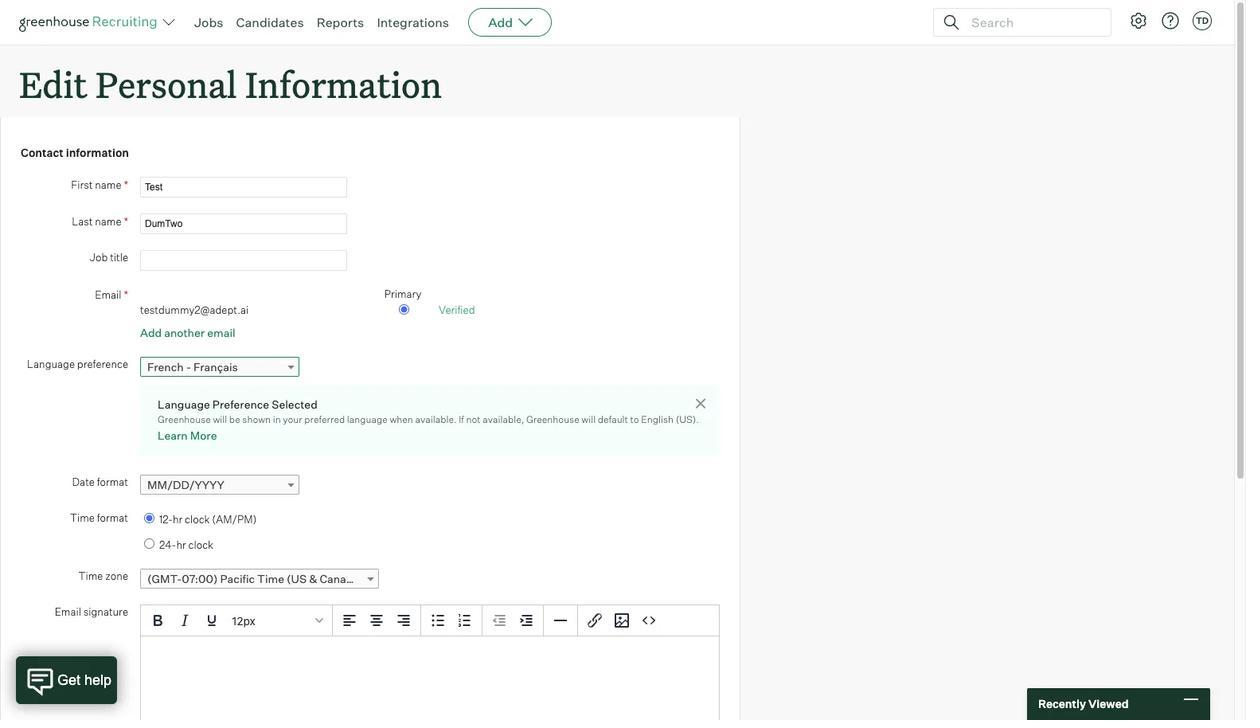 Task type: describe. For each thing, give the bounding box(es) containing it.
email for signature
[[55, 606, 81, 618]]

selected
[[272, 398, 318, 411]]

Job title text field
[[140, 250, 347, 271]]

contact
[[21, 146, 63, 159]]

reports link
[[317, 14, 364, 30]]

add for add another email
[[140, 326, 162, 339]]

language for preference
[[27, 358, 75, 371]]

24-
[[159, 538, 176, 551]]

job title
[[90, 251, 128, 263]]

canada)
[[320, 572, 364, 586]]

time zone
[[79, 570, 128, 582]]

name for first name *
[[95, 178, 121, 191]]

français
[[194, 360, 238, 374]]

english
[[641, 414, 674, 425]]

if
[[459, 414, 464, 425]]

jobs link
[[194, 14, 223, 30]]

24-hr clock radio
[[144, 538, 155, 549]]

shown
[[242, 414, 271, 425]]

learn more link
[[158, 429, 217, 442]]

learn
[[158, 429, 188, 442]]

jobs
[[194, 14, 223, 30]]

add another email link
[[140, 326, 236, 339]]

(gmt-07:00) pacific time (us & canada) link
[[140, 569, 379, 589]]

&
[[309, 572, 317, 586]]

format for date format
[[97, 476, 128, 488]]

french
[[147, 360, 184, 374]]

to
[[630, 414, 639, 425]]

contact information
[[21, 146, 129, 159]]

1 greenhouse from the left
[[158, 414, 211, 425]]

email for *
[[95, 288, 121, 301]]

pacific
[[220, 572, 255, 586]]

12-hr clock (am/pm)
[[159, 513, 257, 526]]

12px toolbar
[[141, 606, 333, 637]]

12-
[[159, 513, 173, 526]]

add another email
[[140, 326, 236, 339]]

recently viewed
[[1039, 697, 1129, 711]]

primary
[[384, 287, 422, 300]]

date
[[72, 476, 95, 488]]

testdummy2@adept.ai
[[140, 304, 249, 316]]

email
[[207, 326, 236, 339]]

2 greenhouse from the left
[[526, 414, 580, 425]]

24-hr clock
[[159, 538, 213, 551]]

first
[[71, 178, 93, 191]]

language
[[347, 414, 388, 425]]

-
[[186, 360, 191, 374]]

clock for 24-
[[188, 538, 213, 551]]

french - français
[[147, 360, 238, 374]]

email signature
[[55, 606, 128, 618]]

personal
[[96, 61, 237, 108]]

last
[[72, 215, 93, 228]]

* for last name *
[[124, 214, 128, 228]]

preference
[[213, 398, 269, 411]]

1 will from the left
[[213, 414, 227, 425]]

when
[[390, 414, 413, 425]]

edit
[[19, 61, 87, 108]]

email *
[[95, 287, 128, 301]]



Task type: vqa. For each thing, say whether or not it's contained in the screenshot.
WILL to the right
yes



Task type: locate. For each thing, give the bounding box(es) containing it.
1 vertical spatial hr
[[176, 538, 186, 551]]

0 vertical spatial clock
[[185, 513, 210, 526]]

0 vertical spatial hr
[[173, 513, 183, 526]]

another
[[164, 326, 205, 339]]

12px group
[[141, 606, 719, 637]]

07:00)
[[182, 572, 218, 586]]

1 horizontal spatial greenhouse
[[526, 414, 580, 425]]

email left signature
[[55, 606, 81, 618]]

3 * from the top
[[124, 287, 128, 301]]

4 toolbar from the left
[[578, 606, 666, 637]]

integrations link
[[377, 14, 449, 30]]

add for add
[[488, 14, 513, 30]]

1 vertical spatial name
[[95, 215, 121, 228]]

2 format from the top
[[97, 512, 128, 524]]

(gmt-
[[147, 572, 182, 586]]

integrations
[[377, 14, 449, 30]]

name
[[95, 178, 121, 191], [95, 215, 121, 228]]

1 toolbar from the left
[[333, 606, 421, 637]]

12px
[[232, 614, 256, 627]]

in
[[273, 414, 281, 425]]

edit personal information
[[19, 61, 442, 108]]

hr
[[173, 513, 183, 526], [176, 538, 186, 551]]

viewed
[[1089, 697, 1129, 711]]

hr right 24-hr clock radio
[[176, 538, 186, 551]]

1 horizontal spatial will
[[582, 414, 596, 425]]

information
[[66, 146, 129, 159]]

your
[[283, 414, 302, 425]]

add button
[[468, 8, 552, 37]]

0 horizontal spatial will
[[213, 414, 227, 425]]

email
[[95, 288, 121, 301], [55, 606, 81, 618]]

add inside "popup button"
[[488, 14, 513, 30]]

1 vertical spatial language
[[158, 398, 210, 411]]

1 vertical spatial email
[[55, 606, 81, 618]]

job
[[90, 251, 108, 263]]

email inside email *
[[95, 288, 121, 301]]

name right last
[[95, 215, 121, 228]]

td
[[1196, 15, 1209, 26]]

will
[[213, 414, 227, 425], [582, 414, 596, 425]]

time for time zone
[[79, 570, 103, 582]]

1 vertical spatial *
[[124, 214, 128, 228]]

preferred
[[304, 414, 345, 425]]

0 horizontal spatial greenhouse
[[158, 414, 211, 425]]

0 horizontal spatial add
[[140, 326, 162, 339]]

0 vertical spatial name
[[95, 178, 121, 191]]

1 vertical spatial format
[[97, 512, 128, 524]]

None radio
[[399, 304, 409, 315]]

last name *
[[72, 214, 128, 228]]

hr up 24-hr clock
[[173, 513, 183, 526]]

zone
[[105, 570, 128, 582]]

default
[[598, 414, 628, 425]]

name inside first name *
[[95, 178, 121, 191]]

0 horizontal spatial email
[[55, 606, 81, 618]]

*
[[124, 177, 128, 191], [124, 214, 128, 228], [124, 287, 128, 301]]

language preference selected greenhouse will be shown in your preferred language when available. if not available, greenhouse will default to english (us). learn more
[[158, 398, 699, 442]]

will left be
[[213, 414, 227, 425]]

mm/dd/yyyy link
[[140, 475, 299, 495]]

1 vertical spatial clock
[[188, 538, 213, 551]]

reports
[[317, 14, 364, 30]]

clock
[[185, 513, 210, 526], [188, 538, 213, 551]]

not
[[466, 414, 481, 425]]

12px button
[[225, 607, 329, 634]]

1 format from the top
[[97, 476, 128, 488]]

None text field
[[140, 213, 347, 234]]

add
[[488, 14, 513, 30], [140, 326, 162, 339]]

verified
[[439, 304, 475, 316]]

* down information
[[124, 177, 128, 191]]

12-hr clock (AM/PM) radio
[[144, 513, 155, 523]]

1 horizontal spatial add
[[488, 14, 513, 30]]

* for first name *
[[124, 177, 128, 191]]

mm/dd/yyyy
[[147, 478, 224, 492]]

format
[[97, 476, 128, 488], [97, 512, 128, 524]]

recently
[[1039, 697, 1086, 711]]

1 name from the top
[[95, 178, 121, 191]]

greenhouse recruiting image
[[19, 13, 162, 32]]

time down date
[[70, 512, 95, 524]]

language up learn more link
[[158, 398, 210, 411]]

french - français link
[[140, 357, 299, 377]]

Search text field
[[968, 11, 1097, 34]]

None text field
[[140, 177, 347, 197]]

time for time format
[[70, 512, 95, 524]]

candidates link
[[236, 14, 304, 30]]

format left 12-hr clock (am/pm) option
[[97, 512, 128, 524]]

date format
[[72, 476, 128, 488]]

time
[[70, 512, 95, 524], [79, 570, 103, 582], [257, 572, 284, 586]]

greenhouse up learn more link
[[158, 414, 211, 425]]

clock up 24-hr clock
[[185, 513, 210, 526]]

time left zone
[[79, 570, 103, 582]]

(us).
[[676, 414, 699, 425]]

title
[[110, 251, 128, 263]]

1 vertical spatial add
[[140, 326, 162, 339]]

candidates
[[236, 14, 304, 30]]

language preference
[[27, 358, 128, 371]]

name inside last name *
[[95, 215, 121, 228]]

0 vertical spatial add
[[488, 14, 513, 30]]

greenhouse
[[158, 414, 211, 425], [526, 414, 580, 425]]

td button
[[1193, 11, 1212, 30]]

1 * from the top
[[124, 177, 128, 191]]

format for time format
[[97, 512, 128, 524]]

signature
[[83, 606, 128, 618]]

hr for 24-
[[176, 538, 186, 551]]

available,
[[483, 414, 524, 425]]

td button
[[1190, 8, 1215, 33]]

more
[[190, 429, 217, 442]]

2 toolbar from the left
[[421, 606, 483, 637]]

(us
[[287, 572, 307, 586]]

(am/pm)
[[212, 513, 257, 526]]

information
[[245, 61, 442, 108]]

name right first
[[95, 178, 121, 191]]

format right date
[[97, 476, 128, 488]]

toolbar
[[333, 606, 421, 637], [421, 606, 483, 637], [483, 606, 544, 637], [578, 606, 666, 637]]

email down job title
[[95, 288, 121, 301]]

will left default
[[582, 414, 596, 425]]

be
[[229, 414, 240, 425]]

* up 'title' on the left of the page
[[124, 214, 128, 228]]

language
[[27, 358, 75, 371], [158, 398, 210, 411]]

3 toolbar from the left
[[483, 606, 544, 637]]

time format
[[70, 512, 128, 524]]

preference
[[77, 358, 128, 371]]

1 horizontal spatial email
[[95, 288, 121, 301]]

clock for 12-
[[185, 513, 210, 526]]

(gmt-07:00) pacific time (us & canada)
[[147, 572, 364, 586]]

language left preference
[[27, 358, 75, 371]]

2 will from the left
[[582, 414, 596, 425]]

0 horizontal spatial language
[[27, 358, 75, 371]]

name for last name *
[[95, 215, 121, 228]]

language inside language preference selected greenhouse will be shown in your preferred language when available. if not available, greenhouse will default to english (us). learn more
[[158, 398, 210, 411]]

0 vertical spatial language
[[27, 358, 75, 371]]

1 horizontal spatial language
[[158, 398, 210, 411]]

time left the '(us' at the bottom of the page
[[257, 572, 284, 586]]

hr for 12-
[[173, 513, 183, 526]]

greenhouse right available,
[[526, 414, 580, 425]]

configure image
[[1129, 11, 1149, 30]]

available.
[[415, 414, 457, 425]]

language for preference
[[158, 398, 210, 411]]

* down 'title' on the left of the page
[[124, 287, 128, 301]]

first name *
[[71, 177, 128, 191]]

0 vertical spatial *
[[124, 177, 128, 191]]

2 vertical spatial *
[[124, 287, 128, 301]]

clock down "12-hr clock (am/pm)"
[[188, 538, 213, 551]]

0 vertical spatial email
[[95, 288, 121, 301]]

0 vertical spatial format
[[97, 476, 128, 488]]

2 name from the top
[[95, 215, 121, 228]]

2 * from the top
[[124, 214, 128, 228]]



